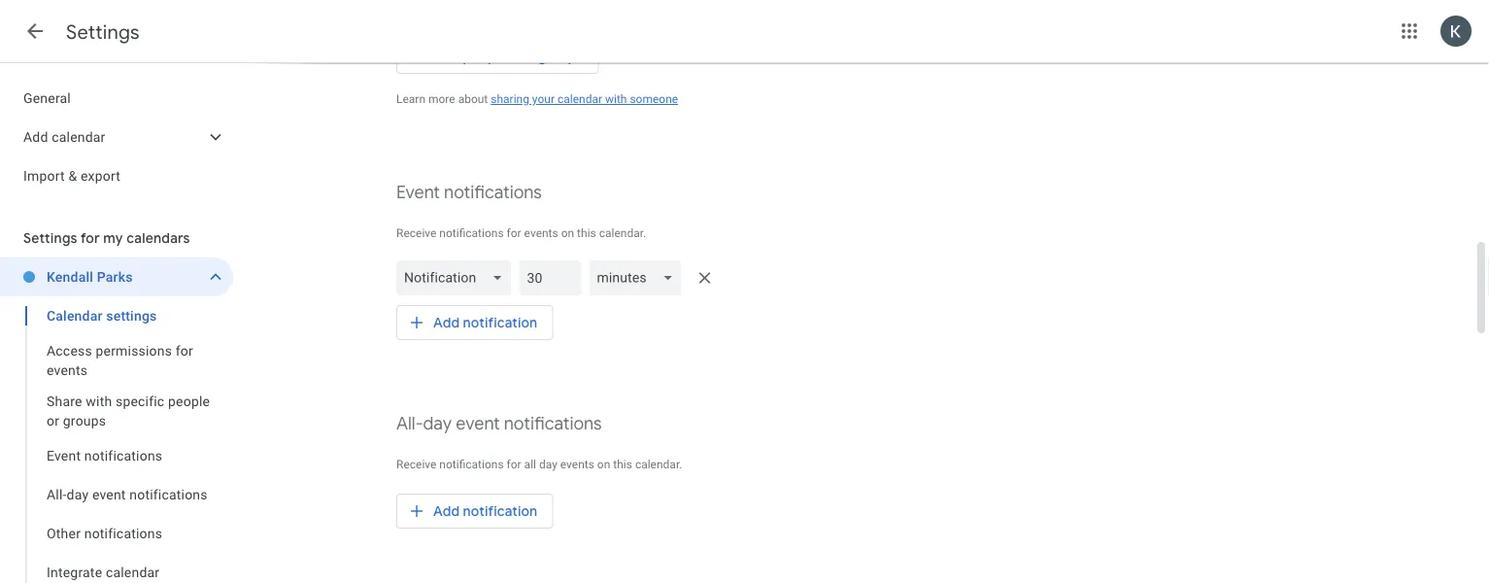 Task type: vqa. For each thing, say whether or not it's contained in the screenshot.
7 AM
no



Task type: locate. For each thing, give the bounding box(es) containing it.
receive notifications for events on this calendar.
[[396, 226, 646, 240]]

event
[[396, 181, 440, 203], [47, 447, 81, 464]]

events right all
[[560, 458, 595, 471]]

1 horizontal spatial all-
[[396, 412, 423, 434]]

tree containing general
[[0, 79, 233, 195]]

1 vertical spatial event
[[47, 447, 81, 464]]

0 vertical spatial this
[[577, 226, 596, 240]]

people right specific
[[168, 393, 210, 409]]

calendar inside tree
[[52, 129, 105, 145]]

all-day event notifications up all
[[396, 412, 602, 434]]

1 horizontal spatial with
[[605, 92, 627, 106]]

0 horizontal spatial day
[[67, 486, 89, 502]]

receive for event
[[396, 226, 437, 240]]

0 horizontal spatial all-day event notifications
[[47, 486, 208, 502]]

group
[[0, 296, 233, 583]]

0 vertical spatial groups
[[538, 48, 584, 65]]

settings for my calendars
[[23, 229, 190, 246]]

people left and
[[463, 48, 508, 65]]

2 vertical spatial calendar
[[106, 564, 160, 580]]

add inside 'button'
[[433, 48, 460, 65]]

0 vertical spatial notification
[[463, 314, 538, 331]]

1 vertical spatial receive
[[396, 458, 437, 471]]

add notification down minutes in advance for notification number field
[[433, 314, 538, 331]]

groups down share
[[63, 412, 106, 429]]

add notification
[[433, 314, 538, 331], [433, 502, 538, 519]]

groups inside 'button'
[[538, 48, 584, 65]]

with right share
[[86, 393, 112, 409]]

this
[[577, 226, 596, 240], [613, 458, 633, 471]]

with
[[605, 92, 627, 106], [86, 393, 112, 409]]

2 horizontal spatial day
[[539, 458, 558, 471]]

import & export
[[23, 168, 121, 184]]

1 vertical spatial events
[[47, 362, 88, 378]]

settings up kendall
[[23, 229, 77, 246]]

calendar
[[558, 92, 602, 106], [52, 129, 105, 145], [106, 564, 160, 580]]

1 horizontal spatial event
[[396, 181, 440, 203]]

0 vertical spatial event notifications
[[396, 181, 542, 203]]

0 vertical spatial event
[[456, 412, 500, 434]]

or
[[47, 412, 59, 429]]

on up minutes in advance for notification number field
[[561, 226, 574, 240]]

kendall parks tree item
[[0, 258, 233, 296]]

other notifications
[[47, 525, 162, 541]]

0 horizontal spatial with
[[86, 393, 112, 409]]

1 horizontal spatial events
[[524, 226, 558, 240]]

add notification button down all
[[396, 488, 553, 534]]

integrate calendar
[[47, 564, 160, 580]]

0 vertical spatial day
[[423, 412, 452, 434]]

all-day event notifications
[[396, 412, 602, 434], [47, 486, 208, 502]]

events inside access permissions for events
[[47, 362, 88, 378]]

add inside tree
[[23, 129, 48, 145]]

groups right and
[[538, 48, 584, 65]]

0 horizontal spatial event
[[92, 486, 126, 502]]

kendall
[[47, 269, 93, 285]]

add notification button
[[396, 299, 553, 346], [396, 488, 553, 534]]

events up minutes in advance for notification number field
[[524, 226, 558, 240]]

1 vertical spatial calendar
[[52, 129, 105, 145]]

add
[[433, 48, 460, 65], [23, 129, 48, 145], [433, 314, 460, 331], [433, 502, 460, 519]]

settings heading
[[66, 20, 140, 44]]

settings for settings for my calendars
[[23, 229, 77, 246]]

0 vertical spatial all-
[[396, 412, 423, 434]]

groups
[[538, 48, 584, 65], [63, 412, 106, 429]]

all-day event notifications inside the settings for my calendars tree
[[47, 486, 208, 502]]

learn
[[396, 92, 426, 106]]

events
[[524, 226, 558, 240], [47, 362, 88, 378], [560, 458, 595, 471]]

0 horizontal spatial people
[[168, 393, 210, 409]]

1 receive from the top
[[396, 226, 437, 240]]

1 vertical spatial with
[[86, 393, 112, 409]]

1 vertical spatial event notifications
[[47, 447, 163, 464]]

about
[[458, 92, 488, 106]]

calendar up the &
[[52, 129, 105, 145]]

0 horizontal spatial groups
[[63, 412, 106, 429]]

calendars
[[127, 229, 190, 246]]

kendall parks
[[47, 269, 133, 285]]

2 receive from the top
[[396, 458, 437, 471]]

event inside "group"
[[47, 447, 81, 464]]

for inside access permissions for events
[[176, 343, 193, 359]]

access
[[47, 343, 92, 359]]

notification down all
[[463, 502, 538, 519]]

event
[[456, 412, 500, 434], [92, 486, 126, 502]]

day
[[423, 412, 452, 434], [539, 458, 558, 471], [67, 486, 89, 502]]

on right all
[[597, 458, 611, 471]]

settings
[[106, 308, 157, 324]]

1 vertical spatial people
[[168, 393, 210, 409]]

0 vertical spatial event
[[396, 181, 440, 203]]

0 horizontal spatial all-
[[47, 486, 67, 502]]

settings
[[66, 20, 140, 44], [23, 229, 77, 246]]

0 vertical spatial with
[[605, 92, 627, 106]]

calendar inside "group"
[[106, 564, 160, 580]]

groups inside share with specific people or groups
[[63, 412, 106, 429]]

event up other notifications
[[92, 486, 126, 502]]

1 horizontal spatial people
[[463, 48, 508, 65]]

1 vertical spatial event
[[92, 486, 126, 502]]

0 horizontal spatial event
[[47, 447, 81, 464]]

1 vertical spatial settings
[[23, 229, 77, 246]]

people
[[463, 48, 508, 65], [168, 393, 210, 409]]

add people and groups button
[[396, 33, 599, 80]]

more
[[429, 92, 455, 106]]

1 horizontal spatial day
[[423, 412, 452, 434]]

1 vertical spatial all-
[[47, 486, 67, 502]]

for for event notifications
[[507, 226, 521, 240]]

2 vertical spatial day
[[67, 486, 89, 502]]

event down learn
[[396, 181, 440, 203]]

for for calendar settings
[[176, 343, 193, 359]]

0 vertical spatial settings
[[66, 20, 140, 44]]

permissions
[[96, 343, 172, 359]]

events down access in the left bottom of the page
[[47, 362, 88, 378]]

2 add notification from the top
[[433, 502, 538, 519]]

add notification down all
[[433, 502, 538, 519]]

event notifications down share with specific people or groups
[[47, 447, 163, 464]]

sharing your calendar with someone link
[[491, 92, 678, 106]]

access permissions for events
[[47, 343, 193, 378]]

event notifications inside "group"
[[47, 447, 163, 464]]

event notifications up "receive notifications for events on this calendar."
[[396, 181, 542, 203]]

notification down minutes in advance for notification number field
[[463, 314, 538, 331]]

2 vertical spatial events
[[560, 458, 595, 471]]

1 vertical spatial all-day event notifications
[[47, 486, 208, 502]]

0 horizontal spatial this
[[577, 226, 596, 240]]

event up receive notifications for all day events on this calendar.
[[456, 412, 500, 434]]

0 vertical spatial on
[[561, 226, 574, 240]]

2 notification from the top
[[463, 502, 538, 519]]

1 vertical spatial on
[[597, 458, 611, 471]]

tree
[[0, 79, 233, 195]]

0 vertical spatial people
[[463, 48, 508, 65]]

0 horizontal spatial event notifications
[[47, 447, 163, 464]]

calendar.
[[599, 226, 646, 240], [635, 458, 683, 471]]

integrate
[[47, 564, 102, 580]]

1 notification from the top
[[463, 314, 538, 331]]

other
[[47, 525, 81, 541]]

receive
[[396, 226, 437, 240], [396, 458, 437, 471]]

calendar down other notifications
[[106, 564, 160, 580]]

1 horizontal spatial groups
[[538, 48, 584, 65]]

settings right go back icon
[[66, 20, 140, 44]]

1 vertical spatial notification
[[463, 502, 538, 519]]

0 vertical spatial add notification
[[433, 314, 538, 331]]

my
[[103, 229, 123, 246]]

0 vertical spatial all-day event notifications
[[396, 412, 602, 434]]

1 vertical spatial groups
[[63, 412, 106, 429]]

0 vertical spatial add notification button
[[396, 299, 553, 346]]

0 vertical spatial events
[[524, 226, 558, 240]]

1 vertical spatial this
[[613, 458, 633, 471]]

30 minutes before element
[[396, 257, 987, 299]]

1 horizontal spatial all-day event notifications
[[396, 412, 602, 434]]

day inside "group"
[[67, 486, 89, 502]]

someone
[[630, 92, 678, 106]]

group containing calendar settings
[[0, 296, 233, 583]]

general
[[23, 90, 71, 106]]

all-
[[396, 412, 423, 434], [47, 486, 67, 502]]

notification
[[463, 314, 538, 331], [463, 502, 538, 519]]

0 horizontal spatial on
[[561, 226, 574, 240]]

0 vertical spatial receive
[[396, 226, 437, 240]]

calendar right your
[[558, 92, 602, 106]]

learn more about sharing your calendar with someone
[[396, 92, 678, 106]]

with left someone
[[605, 92, 627, 106]]

export
[[81, 168, 121, 184]]

event notifications
[[396, 181, 542, 203], [47, 447, 163, 464]]

event down the or at the bottom of page
[[47, 447, 81, 464]]

on
[[561, 226, 574, 240], [597, 458, 611, 471]]

all-day event notifications up other notifications
[[47, 486, 208, 502]]

1 vertical spatial add notification button
[[396, 488, 553, 534]]

0 horizontal spatial events
[[47, 362, 88, 378]]

calendar
[[47, 308, 103, 324]]

notifications
[[444, 181, 542, 203], [440, 226, 504, 240], [504, 412, 602, 434], [84, 447, 163, 464], [440, 458, 504, 471], [130, 486, 208, 502], [84, 525, 162, 541]]

add notification button down minutes in advance for notification number field
[[396, 299, 553, 346]]

for
[[507, 226, 521, 240], [81, 229, 100, 246], [176, 343, 193, 359], [507, 458, 521, 471]]

1 vertical spatial add notification
[[433, 502, 538, 519]]

None field
[[396, 260, 519, 295], [589, 260, 690, 295], [396, 260, 519, 295], [589, 260, 690, 295]]



Task type: describe. For each thing, give the bounding box(es) containing it.
0 vertical spatial calendar.
[[599, 226, 646, 240]]

2 horizontal spatial events
[[560, 458, 595, 471]]

all- inside "group"
[[47, 486, 67, 502]]

receive notifications for all day events on this calendar.
[[396, 458, 683, 471]]

0 vertical spatial calendar
[[558, 92, 602, 106]]

events for event notifications
[[524, 226, 558, 240]]

1 horizontal spatial on
[[597, 458, 611, 471]]

with inside share with specific people or groups
[[86, 393, 112, 409]]

share with specific people or groups
[[47, 393, 210, 429]]

people inside share with specific people or groups
[[168, 393, 210, 409]]

people inside 'button'
[[463, 48, 508, 65]]

all
[[524, 458, 536, 471]]

1 vertical spatial calendar.
[[635, 458, 683, 471]]

1 horizontal spatial event notifications
[[396, 181, 542, 203]]

1 add notification button from the top
[[396, 299, 553, 346]]

events for calendar settings
[[47, 362, 88, 378]]

1 horizontal spatial this
[[613, 458, 633, 471]]

1 add notification from the top
[[433, 314, 538, 331]]

receive for all-
[[396, 458, 437, 471]]

specific
[[116, 393, 165, 409]]

your
[[532, 92, 555, 106]]

Minutes in advance for notification number field
[[527, 260, 574, 295]]

calendar for integrate calendar
[[106, 564, 160, 580]]

settings for my calendars tree
[[0, 258, 233, 583]]

notification for 2nd add notification button from the bottom of the page
[[463, 314, 538, 331]]

notification for first add notification button from the bottom of the page
[[463, 502, 538, 519]]

1 vertical spatial day
[[539, 458, 558, 471]]

1 horizontal spatial event
[[456, 412, 500, 434]]

add for 2nd add notification button from the bottom of the page
[[433, 314, 460, 331]]

add for first add notification button from the bottom of the page
[[433, 502, 460, 519]]

event inside "group"
[[92, 486, 126, 502]]

add for "add people and groups" 'button'
[[433, 48, 460, 65]]

add people and groups
[[433, 48, 584, 65]]

&
[[68, 168, 77, 184]]

and
[[511, 48, 535, 65]]

for for all-day event notifications
[[507, 458, 521, 471]]

calendar for add calendar
[[52, 129, 105, 145]]

parks
[[97, 269, 133, 285]]

import
[[23, 168, 65, 184]]

2 add notification button from the top
[[396, 488, 553, 534]]

calendar settings
[[47, 308, 157, 324]]

add calendar
[[23, 129, 105, 145]]

share
[[47, 393, 82, 409]]

go back image
[[23, 19, 47, 43]]

sharing
[[491, 92, 529, 106]]

settings for settings
[[66, 20, 140, 44]]



